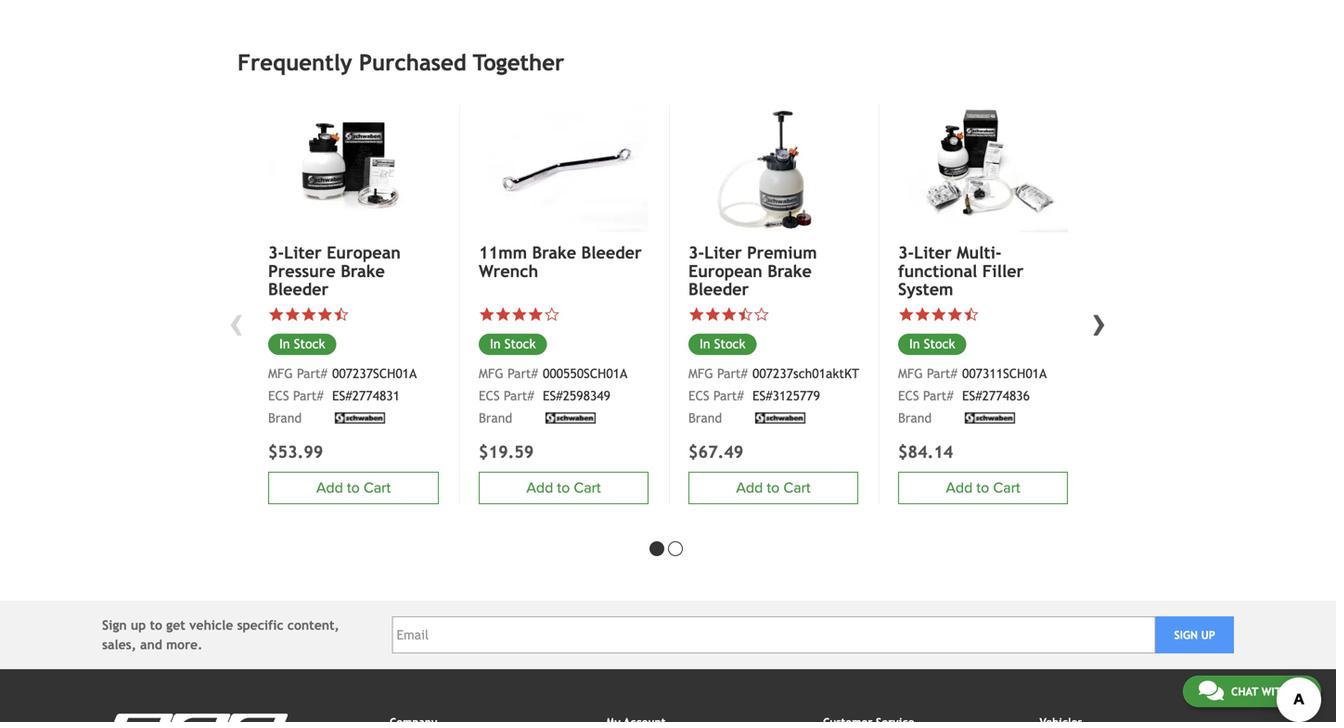 Task type: locate. For each thing, give the bounding box(es) containing it.
stock down system
[[924, 337, 955, 352]]

frequently purchased together
[[238, 50, 564, 76]]

4 ecs from the left
[[898, 389, 919, 404]]

3 add to cart button from the left
[[689, 472, 858, 505]]

2 add to cart from the left
[[316, 480, 391, 497]]

up inside sign up to get vehicle specific content, sales, and more.
[[131, 618, 146, 633]]

mfg up $19.59
[[479, 366, 504, 381]]

to for $84.14
[[977, 480, 989, 497]]

bleeder inside '3-liter premium european brake bleeder'
[[689, 280, 749, 299]]

brake for 3-liter european pressure brake bleeder
[[341, 262, 385, 281]]

11mm brake bleeder wrench link
[[479, 243, 649, 281]]

0 horizontal spatial 3-
[[268, 243, 284, 263]]

1 horizontal spatial half star image
[[963, 307, 979, 323]]

up
[[131, 618, 146, 633], [1201, 629, 1215, 642]]

4 add from the left
[[946, 480, 973, 497]]

half star image down 3-liter european pressure brake bleeder
[[333, 307, 349, 323]]

3 in stock from the left
[[700, 337, 746, 352]]

3 3- from the left
[[898, 243, 914, 263]]

11mm brake bleeder wrench image
[[479, 105, 649, 232]]

2 empty star image from the left
[[753, 307, 770, 323]]

mfg up $53.99
[[268, 366, 293, 381]]

add to cart down $67.49
[[736, 480, 811, 497]]

0 horizontal spatial brake
[[341, 262, 385, 281]]

1 add to cart from the left
[[526, 480, 601, 497]]

part# up $67.49
[[713, 389, 744, 404]]

1 horizontal spatial 3-
[[689, 243, 704, 263]]

european up half star icon
[[689, 262, 763, 281]]

3 liter from the left
[[914, 243, 952, 263]]

ecs tuning image
[[102, 714, 288, 723]]

4 in stock from the left
[[909, 337, 955, 352]]

add for $67.49
[[736, 480, 763, 497]]

1 horizontal spatial european
[[689, 262, 763, 281]]

in stock for 3-liter premium european brake bleeder
[[700, 337, 746, 352]]

star image
[[479, 307, 495, 323], [511, 307, 528, 323], [268, 307, 284, 323], [284, 307, 301, 323], [301, 307, 317, 323], [705, 307, 721, 323], [898, 307, 914, 323], [931, 307, 947, 323]]

brand inside mfg part# 007311sch01a ecs part# es#2774836 brand
[[898, 411, 932, 426]]

ecs inside mfg part# 000550sch01a ecs part# es#2598349 brand
[[479, 389, 500, 404]]

up for sign up to get vehicle specific content, sales, and more.
[[131, 618, 146, 633]]

3-liter multi- functional filler system link
[[898, 243, 1068, 299]]

mfg up $84.14
[[898, 366, 923, 381]]

frequently
[[238, 50, 352, 76]]

up up comments icon
[[1201, 629, 1215, 642]]

2 in from the left
[[279, 337, 290, 352]]

3 star image from the left
[[317, 307, 333, 323]]

sign up button
[[1156, 617, 1234, 654]]

liter inside 3-liter european pressure brake bleeder
[[284, 243, 322, 263]]

3 stock from the left
[[714, 337, 746, 352]]

2 cart from the left
[[364, 480, 391, 497]]

5 star image from the left
[[721, 307, 737, 323]]

sign up chat with us link
[[1174, 629, 1198, 642]]

2 3- from the left
[[689, 243, 704, 263]]

brake inside '3-liter premium european brake bleeder'
[[768, 262, 812, 281]]

es#2774836
[[962, 389, 1030, 404]]

european inside 3-liter european pressure brake bleeder
[[327, 243, 401, 263]]

add to cart button
[[479, 472, 649, 505], [268, 472, 439, 505], [689, 472, 858, 505], [898, 472, 1068, 505]]

mfg for $53.99
[[268, 366, 293, 381]]

sign
[[102, 618, 127, 633], [1174, 629, 1198, 642]]

up inside button
[[1201, 629, 1215, 642]]

add to cart button down $84.14
[[898, 472, 1068, 505]]

0 horizontal spatial bleeder
[[268, 280, 329, 299]]

2 mfg from the left
[[268, 366, 293, 381]]

brand up $19.59
[[479, 411, 512, 426]]

stock up mfg part# 007237sch01a ecs part# es#2774831 brand
[[294, 337, 325, 352]]

$19.59
[[479, 443, 534, 462]]

7 star image from the left
[[898, 307, 914, 323]]

2 stock from the left
[[294, 337, 325, 352]]

in down pressure
[[279, 337, 290, 352]]

add
[[526, 480, 553, 497], [316, 480, 343, 497], [736, 480, 763, 497], [946, 480, 973, 497]]

0 horizontal spatial empty star image
[[544, 307, 560, 323]]

liter inside '3-liter premium european brake bleeder'
[[704, 243, 742, 263]]

stock up mfg part# 000550sch01a ecs part# es#2598349 brand
[[505, 337, 536, 352]]

ecs up $53.99
[[268, 389, 289, 404]]

1 horizontal spatial liter
[[704, 243, 742, 263]]

0 horizontal spatial sign
[[102, 618, 127, 633]]

us
[[1292, 686, 1306, 699]]

1 brand from the left
[[479, 411, 512, 426]]

es#2774831
[[332, 389, 400, 404]]

3 add from the left
[[736, 480, 763, 497]]

1 horizontal spatial brake
[[532, 243, 576, 263]]

2 horizontal spatial bleeder
[[689, 280, 749, 299]]

4 cart from the left
[[993, 480, 1020, 497]]

schwaben image down "es#2598349"
[[543, 413, 599, 424]]

ecs
[[479, 389, 500, 404], [268, 389, 289, 404], [689, 389, 709, 404], [898, 389, 919, 404]]

add to cart button down $19.59
[[479, 472, 649, 505]]

3-liter premium european brake bleeder
[[689, 243, 817, 299]]

mfg part# 007311sch01a ecs part# es#2774836 brand
[[898, 366, 1047, 426]]

1 ecs from the left
[[479, 389, 500, 404]]

schwaben image for $19.59
[[543, 413, 599, 424]]

ecs inside mfg part# 007237sch01a ecs part# es#2774831 brand
[[268, 389, 289, 404]]

up up and at bottom
[[131, 618, 146, 633]]

empty star image
[[544, 307, 560, 323], [753, 307, 770, 323]]

2 in stock from the left
[[279, 337, 325, 352]]

4 schwaben image from the left
[[962, 413, 1018, 424]]

add to cart down $84.14
[[946, 480, 1020, 497]]

0 horizontal spatial half star image
[[333, 307, 349, 323]]

3 add to cart from the left
[[736, 480, 811, 497]]

premium
[[747, 243, 817, 263]]

3 ecs from the left
[[689, 389, 709, 404]]

part# down half star icon
[[717, 366, 748, 381]]

cart
[[574, 480, 601, 497], [364, 480, 391, 497], [784, 480, 811, 497], [993, 480, 1020, 497]]

3- inside '3-liter premium european brake bleeder'
[[689, 243, 704, 263]]

liter
[[284, 243, 322, 263], [704, 243, 742, 263], [914, 243, 952, 263]]

ecs up $19.59
[[479, 389, 500, 404]]

content,
[[287, 618, 339, 633]]

european down 3-liter european pressure brake bleeder image
[[327, 243, 401, 263]]

3 schwaben image from the left
[[753, 413, 808, 424]]

in stock
[[490, 337, 536, 352], [279, 337, 325, 352], [700, 337, 746, 352], [909, 337, 955, 352]]

Email email field
[[392, 617, 1156, 654]]

1 half star image from the left
[[333, 307, 349, 323]]

brand for $84.14
[[898, 411, 932, 426]]

add down $19.59
[[526, 480, 553, 497]]

3-liter premium european brake bleeder link
[[689, 243, 858, 299]]

half star image for system
[[963, 307, 979, 323]]

3-
[[268, 243, 284, 263], [689, 243, 704, 263], [898, 243, 914, 263]]

add to cart
[[526, 480, 601, 497], [316, 480, 391, 497], [736, 480, 811, 497], [946, 480, 1020, 497]]

1 horizontal spatial up
[[1201, 629, 1215, 642]]

2 horizontal spatial brake
[[768, 262, 812, 281]]

empty star image down 11mm brake bleeder wrench on the left
[[544, 307, 560, 323]]

3- for european
[[689, 243, 704, 263]]

stock for 3-liter european pressure brake bleeder
[[294, 337, 325, 352]]

0 horizontal spatial up
[[131, 618, 146, 633]]

in stock down system
[[909, 337, 955, 352]]

4 mfg from the left
[[898, 366, 923, 381]]

sign inside sign up to get vehicle specific content, sales, and more.
[[102, 618, 127, 633]]

1 liter from the left
[[284, 243, 322, 263]]

part# up $53.99
[[293, 389, 324, 404]]

mfg inside mfg part# 007237sch01a ecs part# es#2774831 brand
[[268, 366, 293, 381]]

brand inside mfg part# 000550sch01a ecs part# es#2598349 brand
[[479, 411, 512, 426]]

sign up
[[1174, 629, 1215, 642]]

add to cart down $19.59
[[526, 480, 601, 497]]

brand for $67.49
[[689, 411, 722, 426]]

3-liter european pressure brake bleeder image
[[268, 105, 439, 233]]

empty star image down '3-liter premium european brake bleeder'
[[753, 307, 770, 323]]

3- inside 3-liter european pressure brake bleeder
[[268, 243, 284, 263]]

brand up $84.14
[[898, 411, 932, 426]]

in up 'mfg part# 007237sch01aktkt ecs part# es#3125779 brand'
[[700, 337, 710, 352]]

cart for $84.14
[[993, 480, 1020, 497]]

1 3- from the left
[[268, 243, 284, 263]]

2 ecs from the left
[[268, 389, 289, 404]]

007311sch01a
[[962, 366, 1047, 381]]

ecs inside mfg part# 007311sch01a ecs part# es#2774836 brand
[[898, 389, 919, 404]]

mfg inside mfg part# 007311sch01a ecs part# es#2774836 brand
[[898, 366, 923, 381]]

3- inside 3-liter multi- functional filler system
[[898, 243, 914, 263]]

1 horizontal spatial empty star image
[[753, 307, 770, 323]]

2 add from the left
[[316, 480, 343, 497]]

pressure
[[268, 262, 336, 281]]

add down $84.14
[[946, 480, 973, 497]]

3- for functional
[[898, 243, 914, 263]]

brand
[[479, 411, 512, 426], [268, 411, 302, 426], [689, 411, 722, 426], [898, 411, 932, 426]]

ecs inside 'mfg part# 007237sch01aktkt ecs part# es#3125779 brand'
[[689, 389, 709, 404]]

add to cart down $53.99
[[316, 480, 391, 497]]

2 half star image from the left
[[963, 307, 979, 323]]

liter inside 3-liter multi- functional filler system
[[914, 243, 952, 263]]

1 add to cart button from the left
[[479, 472, 649, 505]]

half star image for bleeder
[[333, 307, 349, 323]]

comments image
[[1199, 680, 1224, 702]]

ecs for $84.14
[[898, 389, 919, 404]]

brand up $53.99
[[268, 411, 302, 426]]

es#2598349
[[543, 389, 611, 404]]

1 mfg from the left
[[479, 366, 504, 381]]

mfg for $84.14
[[898, 366, 923, 381]]

in stock for 11mm brake bleeder wrench
[[490, 337, 536, 352]]

schwaben image
[[543, 413, 599, 424], [332, 413, 388, 424], [753, 413, 808, 424], [962, 413, 1018, 424]]

part# left '007237sch01a'
[[297, 366, 327, 381]]

ecs for $19.59
[[479, 389, 500, 404]]

1 empty star image from the left
[[544, 307, 560, 323]]

1 in stock from the left
[[490, 337, 536, 352]]

stock for 3-liter premium european brake bleeder
[[714, 337, 746, 352]]

up for sign up
[[1201, 629, 1215, 642]]

add down $53.99
[[316, 480, 343, 497]]

0 horizontal spatial european
[[327, 243, 401, 263]]

half star image down 3-liter multi- functional filler system
[[963, 307, 979, 323]]

3-liter european pressure brake bleeder link
[[268, 243, 439, 299]]

mfg up $67.49
[[689, 366, 713, 381]]

sign up to get vehicle specific content, sales, and more.
[[102, 618, 339, 653]]

bleeder
[[581, 243, 642, 263], [268, 280, 329, 299], [689, 280, 749, 299]]

brand inside 'mfg part# 007237sch01aktkt ecs part# es#3125779 brand'
[[689, 411, 722, 426]]

3-liter multi-functional filler system image
[[898, 105, 1068, 232]]

add down $67.49
[[736, 480, 763, 497]]

1 stock from the left
[[505, 337, 536, 352]]

bleeder for 3-liter premium european brake bleeder
[[689, 280, 749, 299]]

add to cart for $19.59
[[526, 480, 601, 497]]

brake
[[532, 243, 576, 263], [341, 262, 385, 281], [768, 262, 812, 281]]

add to cart button down $53.99
[[268, 472, 439, 505]]

1 schwaben image from the left
[[543, 413, 599, 424]]

5 star image from the left
[[301, 307, 317, 323]]

add to cart for $53.99
[[316, 480, 391, 497]]

0 horizontal spatial liter
[[284, 243, 322, 263]]

brand up $67.49
[[689, 411, 722, 426]]

stock down half star icon
[[714, 337, 746, 352]]

brand inside mfg part# 007237sch01a ecs part# es#2774831 brand
[[268, 411, 302, 426]]

4 star image from the left
[[689, 307, 705, 323]]

mfg inside mfg part# 000550sch01a ecs part# es#2598349 brand
[[479, 366, 504, 381]]

schwaben image for $53.99
[[332, 413, 388, 424]]

ecs up $84.14
[[898, 389, 919, 404]]

2 schwaben image from the left
[[332, 413, 388, 424]]

ecs for $67.49
[[689, 389, 709, 404]]

european
[[327, 243, 401, 263], [689, 262, 763, 281]]

3 mfg from the left
[[689, 366, 713, 381]]

add to cart button for $19.59
[[479, 472, 649, 505]]

3-liter premium european brake bleeder image
[[689, 105, 858, 232]]

3 brand from the left
[[689, 411, 722, 426]]

brake inside 3-liter european pressure brake bleeder
[[341, 262, 385, 281]]

brake for 3-liter premium european brake bleeder
[[768, 262, 812, 281]]

sign up sales, at left bottom
[[102, 618, 127, 633]]

chat with us link
[[1183, 676, 1321, 708]]

in stock down half star icon
[[700, 337, 746, 352]]

4 in from the left
[[909, 337, 920, 352]]

in down wrench
[[490, 337, 501, 352]]

add to cart button down $67.49
[[689, 472, 858, 505]]

1 add from the left
[[526, 480, 553, 497]]

add to cart for $84.14
[[946, 480, 1020, 497]]

ecs for $53.99
[[268, 389, 289, 404]]

es#3125779
[[753, 389, 820, 404]]

1 star image from the left
[[479, 307, 495, 323]]

4 stock from the left
[[924, 337, 955, 352]]

with
[[1262, 686, 1289, 699]]

mfg for $19.59
[[479, 366, 504, 381]]

part# left 000550sch01a
[[508, 366, 538, 381]]

in for 3-liter european pressure brake bleeder
[[279, 337, 290, 352]]

2 liter from the left
[[704, 243, 742, 263]]

part# left 007311sch01a
[[927, 366, 957, 381]]

star image
[[495, 307, 511, 323], [528, 307, 544, 323], [317, 307, 333, 323], [689, 307, 705, 323], [721, 307, 737, 323], [914, 307, 931, 323], [947, 307, 963, 323]]

mfg for $67.49
[[689, 366, 713, 381]]

4 brand from the left
[[898, 411, 932, 426]]

1 in from the left
[[490, 337, 501, 352]]

2 horizontal spatial liter
[[914, 243, 952, 263]]

schwaben image down es#3125779 in the bottom right of the page
[[753, 413, 808, 424]]

to
[[557, 480, 570, 497], [347, 480, 360, 497], [767, 480, 780, 497], [977, 480, 989, 497], [150, 618, 162, 633]]

part# up $84.14
[[923, 389, 954, 404]]

in for 3-liter multi- functional filler system
[[909, 337, 920, 352]]

bleeder inside 3-liter european pressure brake bleeder
[[268, 280, 329, 299]]

4 add to cart button from the left
[[898, 472, 1068, 505]]

4 star image from the left
[[284, 307, 301, 323]]

together
[[473, 50, 564, 76]]

sign inside button
[[1174, 629, 1198, 642]]

part#
[[508, 366, 538, 381], [297, 366, 327, 381], [717, 366, 748, 381], [927, 366, 957, 381], [504, 389, 534, 404], [293, 389, 324, 404], [713, 389, 744, 404], [923, 389, 954, 404]]

1 horizontal spatial sign
[[1174, 629, 1198, 642]]

mfg
[[479, 366, 504, 381], [268, 366, 293, 381], [689, 366, 713, 381], [898, 366, 923, 381]]

2 horizontal spatial 3-
[[898, 243, 914, 263]]

3 cart from the left
[[784, 480, 811, 497]]

1 horizontal spatial bleeder
[[581, 243, 642, 263]]

in stock up mfg part# 007237sch01a ecs part# es#2774831 brand
[[279, 337, 325, 352]]

cart for $19.59
[[574, 480, 601, 497]]

chat with us
[[1231, 686, 1306, 699]]

1 cart from the left
[[574, 480, 601, 497]]

ecs up $67.49
[[689, 389, 709, 404]]

schwaben image down es#2774831
[[332, 413, 388, 424]]

half star image
[[333, 307, 349, 323], [963, 307, 979, 323]]

in
[[490, 337, 501, 352], [279, 337, 290, 352], [700, 337, 710, 352], [909, 337, 920, 352]]

in down system
[[909, 337, 920, 352]]

stock
[[505, 337, 536, 352], [294, 337, 325, 352], [714, 337, 746, 352], [924, 337, 955, 352]]

2 brand from the left
[[268, 411, 302, 426]]

schwaben image down es#2774836
[[962, 413, 1018, 424]]

in stock up mfg part# 000550sch01a ecs part# es#2598349 brand
[[490, 337, 536, 352]]

4 add to cart from the left
[[946, 480, 1020, 497]]

3 in from the left
[[700, 337, 710, 352]]

mfg inside 'mfg part# 007237sch01aktkt ecs part# es#3125779 brand'
[[689, 366, 713, 381]]

2 add to cart button from the left
[[268, 472, 439, 505]]



Task type: describe. For each thing, give the bounding box(es) containing it.
liter for premium
[[704, 243, 742, 263]]

half star image
[[737, 307, 753, 323]]

000550sch01a
[[543, 366, 628, 381]]

mfg part# 007237sch01a ecs part# es#2774831 brand
[[268, 366, 417, 426]]

european inside '3-liter premium european brake bleeder'
[[689, 262, 763, 281]]

brand for $53.99
[[268, 411, 302, 426]]

in for 3-liter premium european brake bleeder
[[700, 337, 710, 352]]

add to cart button for $84.14
[[898, 472, 1068, 505]]

get
[[166, 618, 185, 633]]

in for 11mm brake bleeder wrench
[[490, 337, 501, 352]]

stock for 11mm brake bleeder wrench
[[505, 337, 536, 352]]

3- for pressure
[[268, 243, 284, 263]]

vehicle
[[189, 618, 233, 633]]

3-liter european pressure brake bleeder
[[268, 243, 401, 299]]

›
[[1092, 297, 1107, 347]]

cart for $67.49
[[784, 480, 811, 497]]

$67.49
[[689, 443, 744, 462]]

6 star image from the left
[[914, 307, 931, 323]]

add for $19.59
[[526, 480, 553, 497]]

stock for 3-liter multi- functional filler system
[[924, 337, 955, 352]]

bleeder for 3-liter european pressure brake bleeder
[[268, 280, 329, 299]]

add to cart button for $67.49
[[689, 472, 858, 505]]

$53.99
[[268, 443, 323, 462]]

to for $19.59
[[557, 480, 570, 497]]

specific
[[237, 618, 284, 633]]

add to cart button for $53.99
[[268, 472, 439, 505]]

purchased
[[359, 50, 466, 76]]

11mm brake bleeder wrench
[[479, 243, 642, 281]]

empty star image for european
[[753, 307, 770, 323]]

empty star image for wrench
[[544, 307, 560, 323]]

add for $53.99
[[316, 480, 343, 497]]

mfg part# 000550sch01a ecs part# es#2598349 brand
[[479, 366, 628, 426]]

mfg part# 007237sch01aktkt ecs part# es#3125779 brand
[[689, 366, 859, 426]]

wrench
[[479, 262, 538, 281]]

functional
[[898, 262, 977, 281]]

add to cart for $67.49
[[736, 480, 811, 497]]

schwaben image for $67.49
[[753, 413, 808, 424]]

filler
[[982, 262, 1024, 281]]

bleeder inside 11mm brake bleeder wrench
[[581, 243, 642, 263]]

sign for sign up
[[1174, 629, 1198, 642]]

6 star image from the left
[[705, 307, 721, 323]]

3-liter multi- functional filler system
[[898, 243, 1024, 299]]

2 star image from the left
[[511, 307, 528, 323]]

in stock for 3-liter european pressure brake bleeder
[[279, 337, 325, 352]]

liter for european
[[284, 243, 322, 263]]

add for $84.14
[[946, 480, 973, 497]]

8 star image from the left
[[931, 307, 947, 323]]

1 star image from the left
[[495, 307, 511, 323]]

chat
[[1231, 686, 1258, 699]]

part# up $19.59
[[504, 389, 534, 404]]

11mm
[[479, 243, 527, 263]]

3 star image from the left
[[268, 307, 284, 323]]

and
[[140, 638, 162, 653]]

$84.14
[[898, 443, 953, 462]]

7 star image from the left
[[947, 307, 963, 323]]

› link
[[1086, 297, 1113, 347]]

to for $53.99
[[347, 480, 360, 497]]

schwaben image for $84.14
[[962, 413, 1018, 424]]

sales,
[[102, 638, 136, 653]]

to inside sign up to get vehicle specific content, sales, and more.
[[150, 618, 162, 633]]

multi-
[[957, 243, 1002, 263]]

more.
[[166, 638, 203, 653]]

007237sch01a
[[332, 366, 417, 381]]

in stock for 3-liter multi- functional filler system
[[909, 337, 955, 352]]

cart for $53.99
[[364, 480, 391, 497]]

007237sch01aktkt
[[753, 366, 859, 381]]

system
[[898, 280, 953, 299]]

liter for multi-
[[914, 243, 952, 263]]

brand for $19.59
[[479, 411, 512, 426]]

to for $67.49
[[767, 480, 780, 497]]

sign for sign up to get vehicle specific content, sales, and more.
[[102, 618, 127, 633]]

2 star image from the left
[[528, 307, 544, 323]]

brake inside 11mm brake bleeder wrench
[[532, 243, 576, 263]]



Task type: vqa. For each thing, say whether or not it's contained in the screenshot.
3rd Add to Cart from the right
yes



